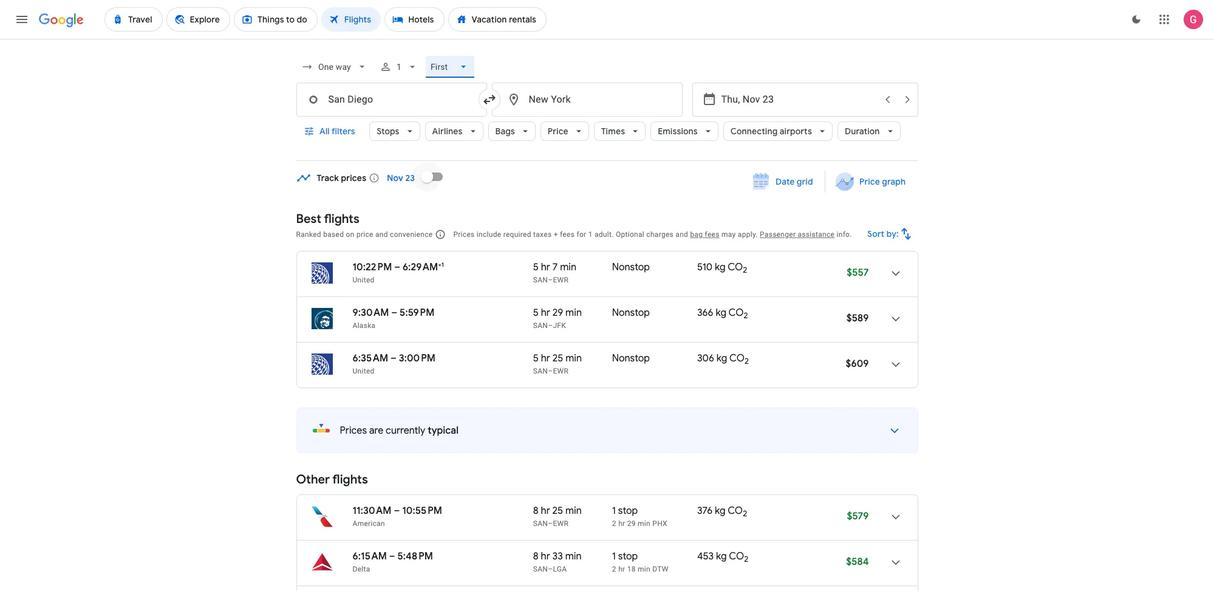 Task type: vqa. For each thing, say whether or not it's contained in the screenshot.
33
yes



Task type: describe. For each thing, give the bounding box(es) containing it.
– inside 5 hr 25 min san – ewr
[[548, 367, 553, 375]]

453 kg co 2
[[697, 550, 749, 564]]

jfk
[[553, 321, 566, 330]]

0 vertical spatial +
[[554, 230, 558, 239]]

date grid button
[[744, 171, 823, 193]]

510
[[697, 261, 713, 273]]

11:30 am
[[353, 505, 392, 517]]

may
[[722, 230, 736, 239]]

min for 5 hr 29 min
[[566, 307, 582, 319]]

emissions
[[658, 126, 698, 137]]

taxes
[[533, 230, 552, 239]]

passenger assistance button
[[760, 230, 835, 239]]

Departure time: 11:30 AM. text field
[[353, 505, 392, 517]]

557 US dollars text field
[[847, 267, 869, 279]]

sort by: button
[[862, 219, 918, 248]]

none search field containing all filters
[[296, 52, 918, 161]]

Arrival time: 5:48 PM. text field
[[398, 550, 433, 562]]

5 hr 25 min san – ewr
[[533, 352, 582, 375]]

stops
[[377, 126, 399, 137]]

times button
[[594, 117, 646, 146]]

Arrival time: 3:00 PM. text field
[[399, 352, 436, 364]]

min for 8 hr 25 min
[[566, 505, 582, 517]]

price graph
[[860, 176, 906, 187]]

main content containing best flights
[[296, 162, 918, 591]]

ranked based on price and convenience
[[296, 230, 433, 239]]

charges
[[647, 230, 674, 239]]

apply.
[[738, 230, 758, 239]]

main menu image
[[15, 12, 29, 27]]

– inside the 5 hr 29 min san – jfk
[[548, 321, 553, 330]]

kg for 376
[[715, 505, 726, 517]]

– inside 8 hr 33 min san – lga
[[548, 565, 553, 573]]

2 and from the left
[[676, 230, 688, 239]]

lga
[[553, 565, 567, 573]]

price graph button
[[828, 171, 916, 193]]

2 for 366
[[744, 311, 748, 321]]

dtw
[[653, 565, 669, 573]]

$609
[[846, 358, 869, 370]]

stop for 8 hr 33 min
[[618, 550, 638, 562]]

learn more about ranking image
[[435, 229, 446, 240]]

kg for 306
[[717, 352, 727, 364]]

bags button
[[488, 117, 536, 146]]

san for 5 hr 25 min
[[533, 367, 548, 375]]

6:35 am
[[353, 352, 388, 364]]

best flights
[[296, 211, 359, 227]]

23
[[405, 173, 415, 183]]

10:55 pm
[[402, 505, 442, 517]]

306
[[697, 352, 714, 364]]

find the best price region
[[296, 162, 918, 202]]

nonstop flight. element for 5 hr 25 min
[[612, 352, 650, 366]]

5 hr 29 min san – jfk
[[533, 307, 582, 330]]

366 kg co 2
[[697, 307, 748, 321]]

hr for 8 hr 25 min
[[541, 505, 550, 517]]

leaves san diego international airport at 6:15 am on thursday, november 23 and arrives at laguardia airport at 5:48 pm on thursday, november 23. element
[[353, 550, 433, 562]]

adult.
[[595, 230, 614, 239]]

+ inside 10:22 pm – 6:29 am + 1
[[438, 261, 441, 268]]

graph
[[882, 176, 906, 187]]

include
[[477, 230, 501, 239]]

delta
[[353, 565, 370, 573]]

san for 8 hr 33 min
[[533, 565, 548, 573]]

kg for 366
[[716, 307, 727, 319]]

total duration 8 hr 25 min. element
[[533, 505, 612, 519]]

required
[[503, 230, 531, 239]]

flight details. leaves san diego international airport at 10:22 pm on thursday, november 23 and arrives at newark liberty international airport at 6:29 am on friday, november 24. image
[[881, 259, 910, 288]]

layover (1 of 1) is a 2 hr 29 min layover at phoenix sky harbor international airport in phoenix. element
[[612, 519, 691, 528]]

10:22 pm
[[353, 261, 392, 273]]

33
[[552, 550, 563, 562]]

hr inside 1 stop 2 hr 18 min dtw
[[618, 565, 625, 573]]

connecting airports
[[731, 126, 812, 137]]

nonstop for 5 hr 7 min
[[612, 261, 650, 273]]

date
[[775, 176, 795, 187]]

1 for 1 stop 2 hr 18 min dtw
[[612, 550, 616, 562]]

8 for 8 hr 25 min
[[533, 505, 539, 517]]

366
[[697, 307, 713, 319]]

1 fees from the left
[[560, 230, 575, 239]]

leaves san diego international airport at 6:35 am on thursday, november 23 and arrives at newark liberty international airport at 3:00 pm on thursday, november 23. element
[[353, 352, 436, 364]]

3:00 pm
[[399, 352, 436, 364]]

convenience
[[390, 230, 433, 239]]

5:48 pm
[[398, 550, 433, 562]]

leaves san diego international airport at 9:30 am on thursday, november 23 and arrives at john f. kennedy international airport at 5:59 pm on thursday, november 23. element
[[353, 307, 435, 319]]

learn more about tracked prices image
[[369, 173, 380, 183]]

2 fees from the left
[[705, 230, 720, 239]]

584 US dollars text field
[[846, 556, 869, 568]]

typical
[[428, 425, 459, 437]]

stop for 8 hr 25 min
[[618, 505, 638, 517]]

5:59 pm
[[400, 307, 435, 319]]

– inside 6:35 am – 3:00 pm united
[[391, 352, 397, 364]]

hr for 5 hr 29 min
[[541, 307, 550, 319]]

times
[[601, 126, 625, 137]]

emissions button
[[651, 117, 718, 146]]

9:30 am
[[353, 307, 389, 319]]

bag
[[690, 230, 703, 239]]

prices are currently typical
[[340, 425, 459, 437]]

change appearance image
[[1122, 5, 1151, 34]]

more details image
[[880, 416, 909, 445]]

all
[[319, 126, 329, 137]]

for
[[577, 230, 586, 239]]

all filters button
[[296, 117, 365, 146]]

hr for 5 hr 7 min
[[541, 261, 550, 273]]

flight details. leaves san diego international airport at 9:30 am on thursday, november 23 and arrives at john f. kennedy international airport at 5:59 pm on thursday, november 23. image
[[881, 304, 910, 333]]

609 US dollars text field
[[846, 358, 869, 370]]

co for 453
[[729, 550, 744, 562]]

ewr for 5 hr 7 min
[[553, 276, 569, 284]]

2 for 453
[[744, 554, 749, 564]]

by:
[[886, 228, 899, 239]]

american
[[353, 519, 385, 528]]

8 hr 33 min san – lga
[[533, 550, 582, 573]]

25 for 8
[[552, 505, 563, 517]]

1 united from the top
[[353, 276, 375, 284]]

579 US dollars text field
[[847, 510, 869, 522]]

453
[[697, 550, 714, 562]]

$589
[[847, 312, 869, 324]]

nonstop flight. element for 5 hr 29 min
[[612, 307, 650, 321]]

united inside 6:35 am – 3:00 pm united
[[353, 367, 375, 375]]

co for 510
[[728, 261, 743, 273]]

min inside the 1 stop 2 hr 29 min phx
[[638, 519, 651, 528]]

11:30 am – 10:55 pm american
[[353, 505, 442, 528]]

Arrival time: 5:59 PM. text field
[[400, 307, 435, 319]]

loading results progress bar
[[0, 39, 1214, 41]]

1 stop flight. element for 8 hr 25 min
[[612, 505, 638, 519]]

min for 5 hr 25 min
[[566, 352, 582, 364]]

– inside 9:30 am – 5:59 pm alaska
[[391, 307, 397, 319]]

currently
[[386, 425, 425, 437]]

flight details. leaves san diego international airport at 6:35 am on thursday, november 23 and arrives at newark liberty international airport at 3:00 pm on thursday, november 23. image
[[881, 350, 910, 379]]

prices for prices are currently typical
[[340, 425, 367, 437]]

price button
[[541, 117, 589, 146]]

total duration 5 hr 29 min. element
[[533, 307, 612, 321]]

9:30 am – 5:59 pm alaska
[[353, 307, 435, 330]]

$557
[[847, 267, 869, 279]]

Departure time: 6:35 AM. text field
[[353, 352, 388, 364]]

6:35 am – 3:00 pm united
[[353, 352, 436, 375]]

1 stop 2 hr 18 min dtw
[[612, 550, 669, 573]]

co for 306
[[730, 352, 745, 364]]

10:22 pm – 6:29 am + 1
[[353, 261, 444, 273]]

– inside 5 hr 7 min san – ewr
[[548, 276, 553, 284]]

connecting
[[731, 126, 778, 137]]



Task type: locate. For each thing, give the bounding box(es) containing it.
510 kg co 2
[[697, 261, 747, 275]]

co right 510
[[728, 261, 743, 273]]

san down total duration 5 hr 7 min. element
[[533, 276, 548, 284]]

best
[[296, 211, 321, 227]]

None text field
[[296, 83, 487, 117], [492, 83, 682, 117], [296, 83, 487, 117], [492, 83, 682, 117]]

8 up 8 hr 33 min san – lga
[[533, 505, 539, 517]]

0 vertical spatial 1 stop flight. element
[[612, 505, 638, 519]]

18
[[627, 565, 636, 573]]

25 inside 5 hr 25 min san – ewr
[[553, 352, 563, 364]]

and right price
[[375, 230, 388, 239]]

Departure time: 10:22 PM. text field
[[353, 261, 392, 273]]

2 right 366
[[744, 311, 748, 321]]

duration button
[[838, 117, 901, 146]]

– down 33
[[548, 565, 553, 573]]

stop up layover (1 of 1) is a 2 hr 29 min layover at phoenix sky harbor international airport in phoenix. element
[[618, 505, 638, 517]]

united down departure time: 10:22 pm. text field
[[353, 276, 375, 284]]

8 inside "8 hr 25 min san – ewr"
[[533, 505, 539, 517]]

san for 5 hr 7 min
[[533, 276, 548, 284]]

29 up jfk
[[553, 307, 563, 319]]

1 stop flight. element up the 18
[[612, 550, 638, 564]]

2 inside 510 kg co 2
[[743, 265, 747, 275]]

2 down apply.
[[743, 265, 747, 275]]

united
[[353, 276, 375, 284], [353, 367, 375, 375]]

ewr inside 5 hr 25 min san – ewr
[[553, 367, 569, 375]]

grid
[[797, 176, 813, 187]]

co right 376
[[728, 505, 743, 517]]

co inside 453 kg co 2
[[729, 550, 744, 562]]

376
[[697, 505, 713, 517]]

hr left 33
[[541, 550, 550, 562]]

2 vertical spatial ewr
[[553, 519, 569, 528]]

min for 8 hr 33 min
[[565, 550, 582, 562]]

5 for 5 hr 25 min
[[533, 352, 539, 364]]

hr for 5 hr 25 min
[[541, 352, 550, 364]]

prices left are
[[340, 425, 367, 437]]

1 nonstop from the top
[[612, 261, 650, 273]]

ewr inside "8 hr 25 min san – ewr"
[[553, 519, 569, 528]]

5 for 5 hr 29 min
[[533, 307, 539, 319]]

airlines
[[432, 126, 463, 137]]

kg right 306
[[717, 352, 727, 364]]

airports
[[780, 126, 812, 137]]

san for 8 hr 25 min
[[533, 519, 548, 528]]

2 stop from the top
[[618, 550, 638, 562]]

kg inside 366 kg co 2
[[716, 307, 727, 319]]

1 8 from the top
[[533, 505, 539, 517]]

– inside 6:15 am – 5:48 pm delta
[[389, 550, 395, 562]]

ranked
[[296, 230, 321, 239]]

san inside 5 hr 25 min san – ewr
[[533, 367, 548, 375]]

1 san from the top
[[533, 276, 548, 284]]

ewr down 'total duration 8 hr 25 min.' element
[[553, 519, 569, 528]]

–
[[394, 261, 400, 273], [548, 276, 553, 284], [391, 307, 397, 319], [548, 321, 553, 330], [391, 352, 397, 364], [548, 367, 553, 375], [394, 505, 400, 517], [548, 519, 553, 528], [389, 550, 395, 562], [548, 565, 553, 573]]

1
[[397, 62, 402, 72], [588, 230, 593, 239], [441, 261, 444, 268], [612, 505, 616, 517], [612, 550, 616, 562]]

2 inside 1 stop 2 hr 18 min dtw
[[612, 565, 616, 573]]

total duration 5 hr 7 min. element
[[533, 261, 612, 275]]

min up jfk
[[566, 307, 582, 319]]

– down 'total duration 8 hr 25 min.' element
[[548, 519, 553, 528]]

1 1 stop flight. element from the top
[[612, 505, 638, 519]]

1 inside the 1 stop 2 hr 29 min phx
[[612, 505, 616, 517]]

co for 366
[[729, 307, 744, 319]]

1 vertical spatial +
[[438, 261, 441, 268]]

prices for prices include required taxes + fees for 1 adult. optional charges and bag fees may apply. passenger assistance
[[453, 230, 475, 239]]

alaska
[[353, 321, 376, 330]]

kg right 376
[[715, 505, 726, 517]]

stop inside 1 stop 2 hr 18 min dtw
[[618, 550, 638, 562]]

1 vertical spatial ewr
[[553, 367, 569, 375]]

filters
[[331, 126, 355, 137]]

– right 6:15 am
[[389, 550, 395, 562]]

nonstop for 5 hr 25 min
[[612, 352, 650, 364]]

8 for 8 hr 33 min
[[533, 550, 539, 562]]

4 san from the top
[[533, 519, 548, 528]]

25 down jfk
[[553, 352, 563, 364]]

1 ewr from the top
[[553, 276, 569, 284]]

kg inside 306 kg co 2
[[717, 352, 727, 364]]

ewr down total duration 5 hr 25 min. element
[[553, 367, 569, 375]]

san left lga
[[533, 565, 548, 573]]

2 right 306
[[745, 356, 749, 366]]

and
[[375, 230, 388, 239], [676, 230, 688, 239]]

kg inside 510 kg co 2
[[715, 261, 726, 273]]

0 vertical spatial nonstop flight. element
[[612, 261, 650, 275]]

6:29 am
[[403, 261, 438, 273]]

1 inside 1 stop 2 hr 18 min dtw
[[612, 550, 616, 562]]

bags
[[495, 126, 515, 137]]

san inside 5 hr 7 min san – ewr
[[533, 276, 548, 284]]

san inside "8 hr 25 min san – ewr"
[[533, 519, 548, 528]]

6:15 am
[[353, 550, 387, 562]]

2 inside the 376 kg co 2
[[743, 509, 747, 519]]

+
[[554, 230, 558, 239], [438, 261, 441, 268]]

min inside 5 hr 25 min san – ewr
[[566, 352, 582, 364]]

29 left phx
[[627, 519, 636, 528]]

+ right taxes
[[554, 230, 558, 239]]

flights for best flights
[[324, 211, 359, 227]]

min
[[560, 261, 576, 273], [566, 307, 582, 319], [566, 352, 582, 364], [566, 505, 582, 517], [638, 519, 651, 528], [565, 550, 582, 562], [638, 565, 651, 573]]

flights for other flights
[[332, 472, 368, 487]]

8 left 33
[[533, 550, 539, 562]]

7
[[553, 261, 558, 273]]

hr down the 5 hr 29 min san – jfk
[[541, 352, 550, 364]]

san inside the 5 hr 29 min san – jfk
[[533, 321, 548, 330]]

0 vertical spatial 5
[[533, 261, 539, 273]]

price right bags popup button
[[548, 126, 568, 137]]

0 horizontal spatial and
[[375, 230, 388, 239]]

total duration 8 hr 33 min. element
[[533, 550, 612, 564]]

san for 5 hr 29 min
[[533, 321, 548, 330]]

airlines button
[[425, 117, 483, 146]]

2 vertical spatial 5
[[533, 352, 539, 364]]

min inside 8 hr 33 min san – lga
[[565, 550, 582, 562]]

min left phx
[[638, 519, 651, 528]]

kg for 510
[[715, 261, 726, 273]]

Arrival time: 10:55 PM. text field
[[402, 505, 442, 517]]

ewr for 5 hr 25 min
[[553, 367, 569, 375]]

2 inside 366 kg co 2
[[744, 311, 748, 321]]

track prices
[[317, 173, 366, 183]]

1 horizontal spatial prices
[[453, 230, 475, 239]]

2 inside the 1 stop 2 hr 29 min phx
[[612, 519, 616, 528]]

hr inside 5 hr 25 min san – ewr
[[541, 352, 550, 364]]

kg right 366
[[716, 307, 727, 319]]

– right "11:30 am" text field
[[394, 505, 400, 517]]

0 vertical spatial prices
[[453, 230, 475, 239]]

flights right other at the bottom left
[[332, 472, 368, 487]]

1 for 1 stop 2 hr 29 min phx
[[612, 505, 616, 517]]

1 vertical spatial 8
[[533, 550, 539, 562]]

– left arrival time: 5:59 pm. 'text field'
[[391, 307, 397, 319]]

san down total duration 5 hr 25 min. element
[[533, 367, 548, 375]]

total duration 5 hr 25 min. element
[[533, 352, 612, 366]]

0 horizontal spatial +
[[438, 261, 441, 268]]

29 inside the 5 hr 29 min san – jfk
[[553, 307, 563, 319]]

25 inside "8 hr 25 min san – ewr"
[[552, 505, 563, 517]]

assistance
[[798, 230, 835, 239]]

2 nonstop from the top
[[612, 307, 650, 319]]

flight details. leaves san diego international airport at 11:30 am on thursday, november 23 and arrives at newark liberty international airport at 10:55 pm on thursday, november 23. image
[[881, 502, 910, 532]]

all filters
[[319, 126, 355, 137]]

2 down 'total duration 8 hr 25 min.' element
[[612, 519, 616, 528]]

fees
[[560, 230, 575, 239], [705, 230, 720, 239]]

1 vertical spatial price
[[860, 176, 880, 187]]

price left graph
[[860, 176, 880, 187]]

5 san from the top
[[533, 565, 548, 573]]

$579
[[847, 510, 869, 522]]

hr for 8 hr 33 min
[[541, 550, 550, 562]]

kg
[[715, 261, 726, 273], [716, 307, 727, 319], [717, 352, 727, 364], [715, 505, 726, 517], [716, 550, 727, 562]]

kg inside the 376 kg co 2
[[715, 505, 726, 517]]

flights up based
[[324, 211, 359, 227]]

2 vertical spatial nonstop flight. element
[[612, 352, 650, 366]]

leaves san diego international airport at 11:30 am on thursday, november 23 and arrives at newark liberty international airport at 10:55 pm on thursday, november 23. element
[[353, 505, 442, 517]]

hr inside the 5 hr 29 min san – jfk
[[541, 307, 550, 319]]

optional
[[616, 230, 645, 239]]

other
[[296, 472, 330, 487]]

connecting airports button
[[723, 117, 833, 146]]

duration
[[845, 126, 880, 137]]

1 vertical spatial prices
[[340, 425, 367, 437]]

ewr down 7
[[553, 276, 569, 284]]

min right 7
[[560, 261, 576, 273]]

min inside the 5 hr 29 min san – jfk
[[566, 307, 582, 319]]

2 left the 18
[[612, 565, 616, 573]]

0 horizontal spatial prices
[[340, 425, 367, 437]]

price inside price popup button
[[548, 126, 568, 137]]

0 vertical spatial 8
[[533, 505, 539, 517]]

1 horizontal spatial 29
[[627, 519, 636, 528]]

2 25 from the top
[[552, 505, 563, 517]]

25 up 33
[[552, 505, 563, 517]]

stop inside the 1 stop 2 hr 29 min phx
[[618, 505, 638, 517]]

1 horizontal spatial +
[[554, 230, 558, 239]]

kg right 510
[[715, 261, 726, 273]]

and left bag
[[676, 230, 688, 239]]

5 for 5 hr 7 min
[[533, 261, 539, 273]]

– inside 11:30 am – 10:55 pm american
[[394, 505, 400, 517]]

stops button
[[369, 117, 420, 146]]

2 united from the top
[[353, 367, 375, 375]]

– down total duration 5 hr 29 min. element
[[548, 321, 553, 330]]

min right 33
[[565, 550, 582, 562]]

29 inside the 1 stop 2 hr 29 min phx
[[627, 519, 636, 528]]

3 nonstop from the top
[[612, 352, 650, 364]]

– down total duration 5 hr 25 min. element
[[548, 367, 553, 375]]

min inside 1 stop 2 hr 18 min dtw
[[638, 565, 651, 573]]

min up total duration 8 hr 33 min. element
[[566, 505, 582, 517]]

5 inside the 5 hr 29 min san – jfk
[[533, 307, 539, 319]]

hr up 8 hr 33 min san – lga
[[541, 505, 550, 517]]

2 nonstop flight. element from the top
[[612, 307, 650, 321]]

stop
[[618, 505, 638, 517], [618, 550, 638, 562]]

united down 6:35 am text field at bottom left
[[353, 367, 375, 375]]

2 vertical spatial nonstop
[[612, 352, 650, 364]]

on
[[346, 230, 355, 239]]

Departure time: 6:15 AM. text field
[[353, 550, 387, 562]]

2 for 510
[[743, 265, 747, 275]]

fees left the for
[[560, 230, 575, 239]]

0 vertical spatial nonstop
[[612, 261, 650, 273]]

nov
[[387, 173, 403, 183]]

layover (1 of 1) is a 2 hr 18 min layover at detroit metropolitan wayne county airport in detroit. element
[[612, 564, 691, 574]]

1 and from the left
[[375, 230, 388, 239]]

1 inside 10:22 pm – 6:29 am + 1
[[441, 261, 444, 268]]

Departure text field
[[721, 83, 877, 116]]

phx
[[653, 519, 668, 528]]

prices
[[453, 230, 475, 239], [340, 425, 367, 437]]

3 nonstop flight. element from the top
[[612, 352, 650, 366]]

hr left the 18
[[618, 565, 625, 573]]

hr inside the 1 stop 2 hr 29 min phx
[[618, 519, 625, 528]]

1 stop flight. element
[[612, 505, 638, 519], [612, 550, 638, 564]]

1 horizontal spatial and
[[676, 230, 688, 239]]

san left jfk
[[533, 321, 548, 330]]

price for price
[[548, 126, 568, 137]]

hr left phx
[[618, 519, 625, 528]]

prices right learn more about ranking icon
[[453, 230, 475, 239]]

bag fees button
[[690, 230, 720, 239]]

5 left 7
[[533, 261, 539, 273]]

1 vertical spatial nonstop
[[612, 307, 650, 319]]

– down 7
[[548, 276, 553, 284]]

co inside 306 kg co 2
[[730, 352, 745, 364]]

are
[[369, 425, 383, 437]]

5 inside 5 hr 7 min san – ewr
[[533, 261, 539, 273]]

min for 5 hr 7 min
[[560, 261, 576, 273]]

0 vertical spatial 25
[[553, 352, 563, 364]]

1 button
[[375, 52, 424, 81]]

1 5 from the top
[[533, 261, 539, 273]]

co right 366
[[729, 307, 744, 319]]

2 right 376
[[743, 509, 747, 519]]

co right 453
[[729, 550, 744, 562]]

hr left 7
[[541, 261, 550, 273]]

other flights
[[296, 472, 368, 487]]

co inside 510 kg co 2
[[728, 261, 743, 273]]

1 vertical spatial flights
[[332, 472, 368, 487]]

None field
[[296, 56, 373, 78], [426, 56, 475, 78], [296, 56, 373, 78], [426, 56, 475, 78]]

price for price graph
[[860, 176, 880, 187]]

co for 376
[[728, 505, 743, 517]]

hr inside "8 hr 25 min san – ewr"
[[541, 505, 550, 517]]

1 inside popup button
[[397, 62, 402, 72]]

$584
[[846, 556, 869, 568]]

1 nonstop flight. element from the top
[[612, 261, 650, 275]]

2 inside 306 kg co 2
[[745, 356, 749, 366]]

None search field
[[296, 52, 918, 161]]

min inside "8 hr 25 min san – ewr"
[[566, 505, 582, 517]]

2 5 from the top
[[533, 307, 539, 319]]

nonstop for 5 hr 29 min
[[612, 307, 650, 319]]

prices include required taxes + fees for 1 adult. optional charges and bag fees may apply. passenger assistance
[[453, 230, 835, 239]]

306 kg co 2
[[697, 352, 749, 366]]

1 vertical spatial 1 stop flight. element
[[612, 550, 638, 564]]

25
[[553, 352, 563, 364], [552, 505, 563, 517]]

+ down learn more about ranking icon
[[438, 261, 441, 268]]

5 down the 5 hr 29 min san – jfk
[[533, 352, 539, 364]]

2 8 from the top
[[533, 550, 539, 562]]

29
[[553, 307, 563, 319], [627, 519, 636, 528]]

2 san from the top
[[533, 321, 548, 330]]

6:15 am – 5:48 pm delta
[[353, 550, 433, 573]]

5
[[533, 261, 539, 273], [533, 307, 539, 319], [533, 352, 539, 364]]

0 horizontal spatial price
[[548, 126, 568, 137]]

2 inside 453 kg co 2
[[744, 554, 749, 564]]

flight details. leaves san diego international airport at 6:15 am on thursday, november 23 and arrives at laguardia airport at 5:48 pm on thursday, november 23. image
[[881, 548, 910, 577]]

1 stop flight. element up 1 stop 2 hr 18 min dtw
[[612, 505, 638, 519]]

1 stop from the top
[[618, 505, 638, 517]]

5 down 5 hr 7 min san – ewr
[[533, 307, 539, 319]]

2 for 306
[[745, 356, 749, 366]]

main content
[[296, 162, 918, 591]]

0 vertical spatial 29
[[553, 307, 563, 319]]

0 vertical spatial united
[[353, 276, 375, 284]]

min down jfk
[[566, 352, 582, 364]]

nonstop
[[612, 261, 650, 273], [612, 307, 650, 319], [612, 352, 650, 364]]

1 horizontal spatial fees
[[705, 230, 720, 239]]

0 vertical spatial price
[[548, 126, 568, 137]]

min inside 5 hr 7 min san – ewr
[[560, 261, 576, 273]]

ewr
[[553, 276, 569, 284], [553, 367, 569, 375], [553, 519, 569, 528]]

1 vertical spatial 29
[[627, 519, 636, 528]]

hr inside 5 hr 7 min san – ewr
[[541, 261, 550, 273]]

1 vertical spatial stop
[[618, 550, 638, 562]]

leaves san diego international airport at 10:22 pm on thursday, november 23 and arrives at newark liberty international airport at 6:29 am on friday, november 24. element
[[353, 261, 444, 273]]

1 horizontal spatial price
[[860, 176, 880, 187]]

co inside the 376 kg co 2
[[728, 505, 743, 517]]

san inside 8 hr 33 min san – lga
[[533, 565, 548, 573]]

ewr inside 5 hr 7 min san – ewr
[[553, 276, 569, 284]]

stop up the 18
[[618, 550, 638, 562]]

co inside 366 kg co 2
[[729, 307, 744, 319]]

589 US dollars text field
[[847, 312, 869, 324]]

hr down 5 hr 7 min san – ewr
[[541, 307, 550, 319]]

1 vertical spatial 25
[[552, 505, 563, 517]]

8 inside 8 hr 33 min san – lga
[[533, 550, 539, 562]]

1 vertical spatial united
[[353, 367, 375, 375]]

2 ewr from the top
[[553, 367, 569, 375]]

kg right 453
[[716, 550, 727, 562]]

– inside 10:22 pm – 6:29 am + 1
[[394, 261, 400, 273]]

376 kg co 2
[[697, 505, 747, 519]]

Arrival time: 6:29 AM on  Friday, November 24. text field
[[403, 261, 444, 273]]

ewr for 8 hr 25 min
[[553, 519, 569, 528]]

2 1 stop flight. element from the top
[[612, 550, 638, 564]]

0 vertical spatial flights
[[324, 211, 359, 227]]

2 right 453
[[744, 554, 749, 564]]

based
[[323, 230, 344, 239]]

0 horizontal spatial 29
[[553, 307, 563, 319]]

5 hr 7 min san – ewr
[[533, 261, 576, 284]]

5 inside 5 hr 25 min san – ewr
[[533, 352, 539, 364]]

passenger
[[760, 230, 796, 239]]

1 vertical spatial nonstop flight. element
[[612, 307, 650, 321]]

1 25 from the top
[[553, 352, 563, 364]]

co right 306
[[730, 352, 745, 364]]

– left 6:29 am
[[394, 261, 400, 273]]

san down 'total duration 8 hr 25 min.' element
[[533, 519, 548, 528]]

track
[[317, 173, 339, 183]]

Departure time: 9:30 AM. text field
[[353, 307, 389, 319]]

kg inside 453 kg co 2
[[716, 550, 727, 562]]

1 stop flight. element for 8 hr 33 min
[[612, 550, 638, 564]]

3 5 from the top
[[533, 352, 539, 364]]

2 for 376
[[743, 509, 747, 519]]

nonstop flight. element for 5 hr 7 min
[[612, 261, 650, 275]]

nonstop flight. element
[[612, 261, 650, 275], [612, 307, 650, 321], [612, 352, 650, 366]]

1 vertical spatial 5
[[533, 307, 539, 319]]

sort by:
[[867, 228, 899, 239]]

hr inside 8 hr 33 min san – lga
[[541, 550, 550, 562]]

8 hr 25 min san – ewr
[[533, 505, 582, 528]]

0 vertical spatial ewr
[[553, 276, 569, 284]]

san
[[533, 276, 548, 284], [533, 321, 548, 330], [533, 367, 548, 375], [533, 519, 548, 528], [533, 565, 548, 573]]

1 stop 2 hr 29 min phx
[[612, 505, 668, 528]]

price
[[548, 126, 568, 137], [860, 176, 880, 187]]

1 for 1
[[397, 62, 402, 72]]

swap origin and destination. image
[[482, 92, 497, 107]]

25 for 5
[[553, 352, 563, 364]]

min right the 18
[[638, 565, 651, 573]]

3 san from the top
[[533, 367, 548, 375]]

prices
[[341, 173, 366, 183]]

kg for 453
[[716, 550, 727, 562]]

– right 6:35 am text field at bottom left
[[391, 352, 397, 364]]

sort
[[867, 228, 884, 239]]

0 vertical spatial stop
[[618, 505, 638, 517]]

0 horizontal spatial fees
[[560, 230, 575, 239]]

price inside price graph button
[[860, 176, 880, 187]]

– inside "8 hr 25 min san – ewr"
[[548, 519, 553, 528]]

fees right bag
[[705, 230, 720, 239]]

3 ewr from the top
[[553, 519, 569, 528]]



